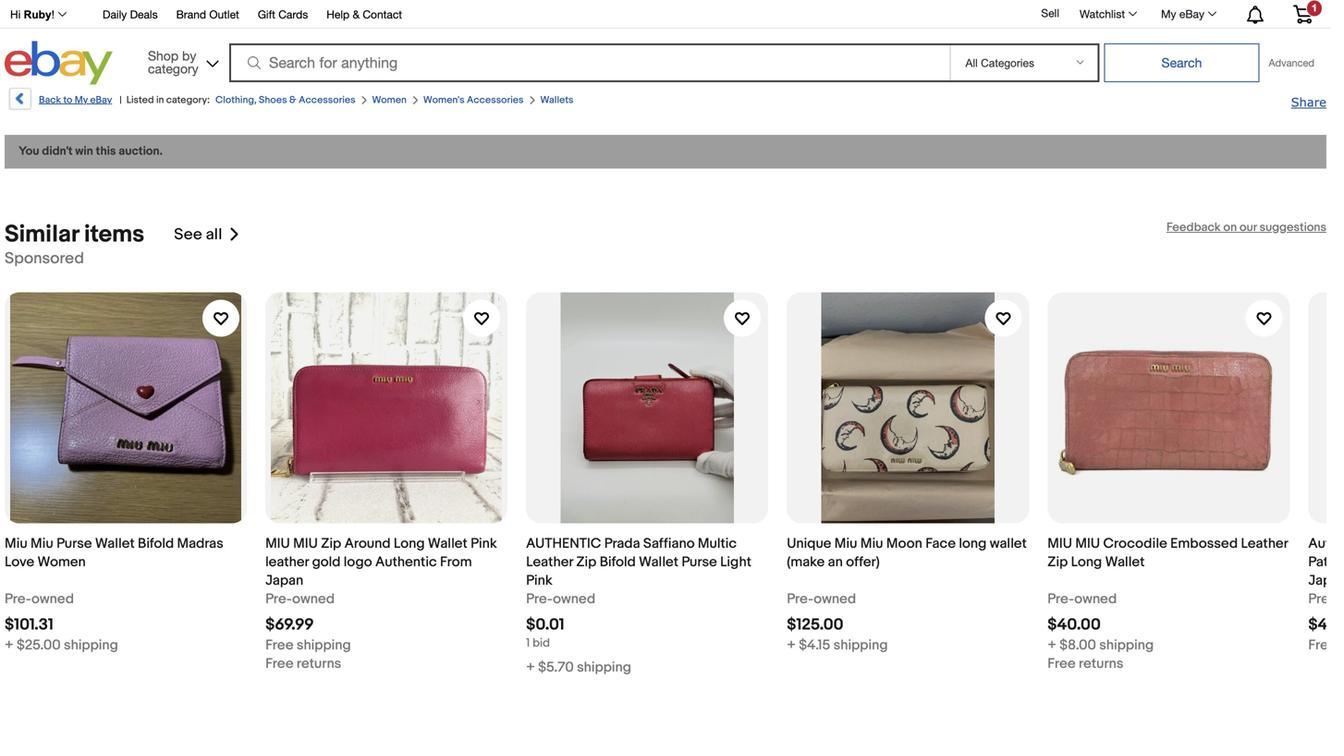 Task type: vqa. For each thing, say whether or not it's contained in the screenshot.
$101.31's Pre-owned text field
yes



Task type: locate. For each thing, give the bounding box(es) containing it.
& right "help"
[[353, 8, 360, 21]]

1 miu from the left
[[5, 536, 27, 553]]

1 horizontal spatial 1
[[1312, 2, 1318, 14]]

daily
[[103, 8, 127, 21]]

$125.00
[[787, 616, 844, 635]]

2 accessories from the left
[[467, 94, 524, 106]]

you didn't win this auction.
[[18, 144, 163, 159]]

listed
[[126, 94, 154, 106]]

logo
[[344, 554, 372, 571]]

0 horizontal spatial returns
[[297, 656, 341, 673]]

advanced
[[1269, 57, 1315, 69]]

ebay left |
[[90, 94, 112, 106]]

pre- up $125.00 'text field'
[[787, 591, 814, 608]]

3 miu from the left
[[835, 536, 858, 553]]

2 horizontal spatial pre-owned text field
[[787, 590, 856, 609]]

$45
[[1309, 616, 1332, 635]]

5 pre- from the left
[[1048, 591, 1075, 608]]

zip down authentic
[[576, 554, 597, 571]]

cards
[[279, 8, 308, 21]]

Pre- text field
[[1309, 590, 1332, 609]]

leather
[[265, 554, 309, 571]]

+ inside the pre-owned $125.00 + $4.15 shipping
[[787, 638, 796, 654]]

pre- inside the pre-owned $125.00 + $4.15 shipping
[[787, 591, 814, 608]]

+ left $5.70
[[526, 660, 535, 676]]

0 horizontal spatial bifold
[[138, 536, 174, 553]]

shop by category banner
[[0, 0, 1327, 90]]

long up authentic
[[394, 536, 425, 553]]

0 horizontal spatial leather
[[526, 554, 573, 571]]

ebay
[[1180, 7, 1205, 20], [90, 94, 112, 106]]

accessories right women's
[[467, 94, 524, 106]]

1 up 'advanced' link
[[1312, 2, 1318, 14]]

0 horizontal spatial &
[[289, 94, 297, 106]]

bifold
[[138, 536, 174, 553], [600, 554, 636, 571]]

4 owned from the left
[[814, 591, 856, 608]]

free down $45
[[1309, 638, 1332, 654]]

pre-owned text field for $69.99
[[265, 590, 335, 609]]

free
[[265, 638, 294, 654], [1309, 638, 1332, 654], [265, 656, 294, 673], [1048, 656, 1076, 673]]

owned inside the pre-owned $101.31 + $25.00 shipping
[[31, 591, 74, 608]]

returns down free shipping text field
[[297, 656, 341, 673]]

wallet down crocodile
[[1106, 554, 1145, 571]]

+ $25.00 shipping text field
[[5, 637, 118, 655]]

1 vertical spatial ebay
[[90, 94, 112, 106]]

an
[[828, 554, 843, 571]]

shipping right $4.15
[[834, 638, 888, 654]]

1 horizontal spatial purse
[[682, 554, 717, 571]]

none submit inside 'shop by category' 'banner'
[[1105, 43, 1260, 82]]

pink down authentic
[[526, 573, 553, 590]]

wallet left madras
[[95, 536, 135, 553]]

pre- up the $101.31
[[5, 591, 31, 608]]

2 pre-owned text field from the left
[[1048, 590, 1117, 609]]

shipping for $101.31
[[64, 638, 118, 654]]

ebay inside account navigation
[[1180, 7, 1205, 20]]

brand outlet link
[[176, 5, 239, 25]]

leather inside miu miu crocodile embossed leather zip long wallet
[[1241, 536, 1288, 553]]

zip up gold
[[321, 536, 341, 553]]

shipping inside authentic prada saffiano multic leather zip bifold wallet purse light pink pre-owned $0.01 1 bid + $5.70 shipping
[[577, 660, 632, 676]]

0 horizontal spatial ebay
[[90, 94, 112, 106]]

4 miu from the left
[[861, 536, 884, 553]]

zip inside authentic prada saffiano multic leather zip bifold wallet purse light pink pre-owned $0.01 1 bid + $5.70 shipping
[[576, 554, 597, 571]]

shipping down the $69.99 text box
[[297, 638, 351, 654]]

women's
[[423, 94, 465, 106]]

3 pre- from the left
[[526, 591, 553, 608]]

1 horizontal spatial long
[[1071, 554, 1103, 571]]

4 miu from the left
[[1076, 536, 1101, 553]]

pre- up $45
[[1309, 591, 1332, 608]]

owned inside the pre-owned $125.00 + $4.15 shipping
[[814, 591, 856, 608]]

feedback on our suggestions link
[[1167, 221, 1327, 235]]

0 horizontal spatial zip
[[321, 536, 341, 553]]

our
[[1240, 221, 1257, 235]]

1 vertical spatial long
[[1071, 554, 1103, 571]]

leather inside authentic prada saffiano multic leather zip bifold wallet purse light pink pre-owned $0.01 1 bid + $5.70 shipping
[[526, 554, 573, 571]]

0 horizontal spatial 1
[[526, 637, 530, 651]]

free returns text field down $69.99
[[265, 655, 341, 674]]

shipping right "$25.00"
[[64, 638, 118, 654]]

purse up the pre-owned $101.31 + $25.00 shipping
[[56, 536, 92, 553]]

pink up from
[[471, 536, 497, 553]]

zip for miu miu crocodile embossed leather zip long wallet
[[1048, 554, 1068, 571]]

pre-owned text field up $101.31 text field
[[5, 590, 74, 609]]

accessories right shoes
[[299, 94, 356, 106]]

0 vertical spatial long
[[394, 536, 425, 553]]

2 owned from the left
[[292, 591, 335, 608]]

similar
[[5, 221, 79, 249]]

pre-owned text field up $125.00 'text field'
[[787, 590, 856, 609]]

long
[[394, 536, 425, 553], [1071, 554, 1103, 571]]

1 horizontal spatial my
[[1162, 7, 1177, 20]]

0 vertical spatial purse
[[56, 536, 92, 553]]

miu
[[5, 536, 27, 553], [31, 536, 53, 553], [835, 536, 858, 553], [861, 536, 884, 553]]

pre-owned $101.31 + $25.00 shipping
[[5, 591, 118, 654]]

wallets link
[[540, 94, 574, 106]]

Pre-owned text field
[[5, 590, 74, 609], [526, 590, 596, 609], [787, 590, 856, 609]]

2 pre- from the left
[[265, 591, 292, 608]]

Free shipping text field
[[265, 637, 351, 655]]

0 horizontal spatial women
[[37, 554, 86, 571]]

category:
[[166, 94, 210, 106]]

2 horizontal spatial zip
[[1048, 554, 1068, 571]]

1 horizontal spatial ebay
[[1180, 7, 1205, 20]]

zip inside miu miu crocodile embossed leather zip long wallet
[[1048, 554, 1068, 571]]

my right watchlist link
[[1162, 7, 1177, 20]]

leather left auth
[[1241, 536, 1288, 553]]

watchlist
[[1080, 7, 1125, 20]]

Free text field
[[1309, 637, 1332, 655]]

returns down + $8.00 shipping text box
[[1079, 656, 1124, 673]]

2 miu from the left
[[31, 536, 53, 553]]

1 vertical spatial women
[[37, 554, 86, 571]]

1 horizontal spatial &
[[353, 8, 360, 21]]

wallet up from
[[428, 536, 468, 553]]

see all
[[174, 225, 222, 245]]

1 horizontal spatial pink
[[526, 573, 553, 590]]

back
[[39, 94, 61, 106]]

help & contact link
[[327, 5, 402, 25]]

+ inside "pre-owned $40.00 + $8.00 shipping free returns"
[[1048, 638, 1057, 654]]

advanced link
[[1260, 44, 1324, 81]]

1 vertical spatial 1
[[526, 637, 530, 651]]

5 owned from the left
[[1075, 591, 1117, 608]]

0 horizontal spatial pre-owned text field
[[5, 590, 74, 609]]

1 horizontal spatial bifold
[[600, 554, 636, 571]]

owned up $0.01
[[553, 591, 596, 608]]

0 horizontal spatial pink
[[471, 536, 497, 553]]

1 vertical spatial leather
[[526, 554, 573, 571]]

my inside back to my ebay link
[[75, 94, 88, 106]]

1 link
[[1283, 0, 1324, 27]]

shoes
[[259, 94, 287, 106]]

+ inside authentic prada saffiano multic leather zip bifold wallet purse light pink pre-owned $0.01 1 bid + $5.70 shipping
[[526, 660, 535, 676]]

unique
[[787, 536, 832, 553]]

to
[[63, 94, 72, 106]]

women's accessories
[[423, 94, 524, 106]]

wallet
[[990, 536, 1027, 553]]

similar items
[[5, 221, 144, 249]]

crocodile
[[1104, 536, 1168, 553]]

1 horizontal spatial women
[[372, 94, 407, 106]]

0 horizontal spatial long
[[394, 536, 425, 553]]

free inside "pre-owned $40.00 + $8.00 shipping free returns"
[[1048, 656, 1076, 673]]

shipping inside the pre-owned $101.31 + $25.00 shipping
[[64, 638, 118, 654]]

gold
[[312, 554, 341, 571]]

share button
[[1292, 94, 1327, 111]]

hi
[[10, 8, 21, 21]]

1 pre- from the left
[[5, 591, 31, 608]]

bifold down prada
[[600, 554, 636, 571]]

1 left bid at the left of the page
[[526, 637, 530, 651]]

1 horizontal spatial returns
[[1079, 656, 1124, 673]]

miu
[[265, 536, 290, 553], [293, 536, 318, 553], [1048, 536, 1073, 553], [1076, 536, 1101, 553]]

long up $40.00 text box
[[1071, 554, 1103, 571]]

long inside the "miu miu zip around long wallet pink leather gold logo authentic from japan pre-owned $69.99 free shipping free returns"
[[394, 536, 425, 553]]

0 vertical spatial pink
[[471, 536, 497, 553]]

1 inside authentic prada saffiano multic leather zip bifold wallet purse light pink pre-owned $0.01 1 bid + $5.70 shipping
[[526, 637, 530, 651]]

face
[[926, 536, 956, 553]]

madras
[[177, 536, 224, 553]]

4 pre- from the left
[[787, 591, 814, 608]]

wallet inside miu miu crocodile embossed leather zip long wallet
[[1106, 554, 1145, 571]]

owned
[[31, 591, 74, 608], [292, 591, 335, 608], [553, 591, 596, 608], [814, 591, 856, 608], [1075, 591, 1117, 608]]

contact
[[363, 8, 402, 21]]

feedback on our suggestions
[[1167, 221, 1327, 235]]

free returns text field for $40.00
[[1048, 655, 1124, 674]]

wallet down saffiano
[[639, 554, 679, 571]]

1 horizontal spatial zip
[[576, 554, 597, 571]]

this
[[96, 144, 116, 159]]

Sponsored text field
[[5, 249, 84, 269]]

bifold left madras
[[138, 536, 174, 553]]

help
[[327, 8, 350, 21]]

pre- inside the "miu miu zip around long wallet pink leather gold logo authentic from japan pre-owned $69.99 free shipping free returns"
[[265, 591, 292, 608]]

owned inside the "miu miu zip around long wallet pink leather gold logo authentic from japan pre-owned $69.99 free shipping free returns"
[[292, 591, 335, 608]]

+ left $4.15
[[787, 638, 796, 654]]

my
[[1162, 7, 1177, 20], [75, 94, 88, 106]]

zip for authentic prada saffiano multic leather zip bifold wallet purse light pink pre-owned $0.01 1 bid + $5.70 shipping
[[576, 554, 597, 571]]

long inside miu miu crocodile embossed leather zip long wallet
[[1071, 554, 1103, 571]]

& right shoes
[[289, 94, 297, 106]]

back to my ebay
[[39, 94, 112, 106]]

owned inside authentic prada saffiano multic leather zip bifold wallet purse light pink pre-owned $0.01 1 bid + $5.70 shipping
[[553, 591, 596, 608]]

3 pre-owned text field from the left
[[787, 590, 856, 609]]

accessories
[[299, 94, 356, 106], [467, 94, 524, 106]]

my right the to
[[75, 94, 88, 106]]

owned for $125.00
[[814, 591, 856, 608]]

0 horizontal spatial free returns text field
[[265, 655, 341, 674]]

auth
[[1309, 536, 1332, 553]]

leather down authentic
[[526, 554, 573, 571]]

owned up $101.31 text field
[[31, 591, 74, 608]]

$4.15
[[799, 638, 831, 654]]

all
[[206, 225, 222, 245]]

$0.01 text field
[[526, 616, 565, 635]]

1 horizontal spatial pre-owned text field
[[526, 590, 596, 609]]

3 owned from the left
[[553, 591, 596, 608]]

miu miu crocodile embossed leather zip long wallet
[[1048, 536, 1288, 571]]

Pre-owned text field
[[265, 590, 335, 609], [1048, 590, 1117, 609]]

1 free returns text field from the left
[[265, 655, 341, 674]]

+ left $8.00
[[1048, 638, 1057, 654]]

+ for $101.31
[[5, 638, 14, 654]]

1 vertical spatial bifold
[[600, 554, 636, 571]]

zip up $40.00 text box
[[1048, 554, 1068, 571]]

pre-owned text field up $40.00
[[1048, 590, 1117, 609]]

owned down japan
[[292, 591, 335, 608]]

shipping right $5.70
[[577, 660, 632, 676]]

1 horizontal spatial free returns text field
[[1048, 655, 1124, 674]]

1 pre-owned text field from the left
[[265, 590, 335, 609]]

& inside help & contact link
[[353, 8, 360, 21]]

pre- up $0.01
[[526, 591, 553, 608]]

0 vertical spatial leather
[[1241, 536, 1288, 553]]

items
[[84, 221, 144, 249]]

purse inside miu miu purse wallet bifold madras love women
[[56, 536, 92, 553]]

shop by category
[[148, 48, 198, 76]]

+ down the $101.31
[[5, 638, 14, 654]]

0 vertical spatial ebay
[[1180, 7, 1205, 20]]

pre-owned text field down japan
[[265, 590, 335, 609]]

owned up $40.00 text box
[[1075, 591, 1117, 608]]

free returns text field for $69.99
[[265, 655, 341, 674]]

Free returns text field
[[265, 655, 341, 674], [1048, 655, 1124, 674]]

6 pre- from the left
[[1309, 591, 1332, 608]]

free down free shipping text field
[[265, 656, 294, 673]]

1 vertical spatial pink
[[526, 573, 553, 590]]

1 vertical spatial my
[[75, 94, 88, 106]]

my ebay
[[1162, 7, 1205, 20]]

shipping inside the pre-owned $125.00 + $4.15 shipping
[[834, 638, 888, 654]]

2 returns from the left
[[1079, 656, 1124, 673]]

from
[[440, 554, 472, 571]]

pre-owned text field for $125.00
[[787, 590, 856, 609]]

!
[[51, 8, 55, 21]]

0 horizontal spatial purse
[[56, 536, 92, 553]]

+ inside the pre-owned $101.31 + $25.00 shipping
[[5, 638, 14, 654]]

sell
[[1042, 7, 1060, 20]]

0 vertical spatial bifold
[[138, 536, 174, 553]]

shipping for $40.00
[[1100, 638, 1154, 654]]

owned inside "pre-owned $40.00 + $8.00 shipping free returns"
[[1075, 591, 1117, 608]]

0 vertical spatial 1
[[1312, 2, 1318, 14]]

0 vertical spatial &
[[353, 8, 360, 21]]

|
[[120, 94, 122, 106]]

0 horizontal spatial pre-owned text field
[[265, 590, 335, 609]]

shipping right $8.00
[[1100, 638, 1154, 654]]

gift cards
[[258, 8, 308, 21]]

free returns text field down $8.00
[[1048, 655, 1124, 674]]

0 horizontal spatial accessories
[[299, 94, 356, 106]]

pre- inside the pre-owned $101.31 + $25.00 shipping
[[5, 591, 31, 608]]

purse down the multic
[[682, 554, 717, 571]]

0 horizontal spatial my
[[75, 94, 88, 106]]

shipping inside "pre-owned $40.00 + $8.00 shipping free returns"
[[1100, 638, 1154, 654]]

see all link
[[174, 221, 241, 249]]

1 horizontal spatial leather
[[1241, 536, 1288, 553]]

(make
[[787, 554, 825, 571]]

pre- down japan
[[265, 591, 292, 608]]

1 returns from the left
[[297, 656, 341, 673]]

pre-
[[5, 591, 31, 608], [265, 591, 292, 608], [526, 591, 553, 608], [787, 591, 814, 608], [1048, 591, 1075, 608], [1309, 591, 1332, 608]]

my ebay link
[[1151, 3, 1225, 25]]

ebay right watchlist link
[[1180, 7, 1205, 20]]

2 pre-owned text field from the left
[[526, 590, 596, 609]]

1 horizontal spatial pre-owned text field
[[1048, 590, 1117, 609]]

light
[[720, 554, 752, 571]]

pre-owned text field up $0.01
[[526, 590, 596, 609]]

offer)
[[846, 554, 880, 571]]

purse
[[56, 536, 92, 553], [682, 554, 717, 571]]

None submit
[[1105, 43, 1260, 82]]

women
[[372, 94, 407, 106], [37, 554, 86, 571]]

pre- inside authentic prada saffiano multic leather zip bifold wallet purse light pink pre-owned $0.01 1 bid + $5.70 shipping
[[526, 591, 553, 608]]

love
[[5, 554, 34, 571]]

pre- up $40.00
[[1048, 591, 1075, 608]]

win
[[75, 144, 93, 159]]

wallet inside the "miu miu zip around long wallet pink leather gold logo authentic from japan pre-owned $69.99 free shipping free returns"
[[428, 536, 468, 553]]

owned up $125.00
[[814, 591, 856, 608]]

2 free returns text field from the left
[[1048, 655, 1124, 674]]

1 owned from the left
[[31, 591, 74, 608]]

0 vertical spatial my
[[1162, 7, 1177, 20]]

women right love
[[37, 554, 86, 571]]

See all text field
[[174, 225, 222, 245]]

shipping for $125.00
[[834, 638, 888, 654]]

1 vertical spatial purse
[[682, 554, 717, 571]]

free down $8.00
[[1048, 656, 1076, 673]]

1 horizontal spatial accessories
[[467, 94, 524, 106]]

women left women's
[[372, 94, 407, 106]]

1 pre-owned text field from the left
[[5, 590, 74, 609]]

shipping
[[64, 638, 118, 654], [297, 638, 351, 654], [834, 638, 888, 654], [1100, 638, 1154, 654], [577, 660, 632, 676]]

1 inside account navigation
[[1312, 2, 1318, 14]]



Task type: describe. For each thing, give the bounding box(es) containing it.
$5.70
[[538, 660, 574, 676]]

long
[[959, 536, 987, 553]]

daily deals link
[[103, 5, 158, 25]]

1 bid text field
[[526, 637, 550, 651]]

on
[[1224, 221, 1237, 235]]

leather for miu miu crocodile embossed leather zip long wallet
[[1241, 536, 1288, 553]]

sell link
[[1033, 7, 1068, 20]]

daily deals
[[103, 8, 158, 21]]

| listed in category:
[[120, 94, 210, 106]]

clothing,
[[216, 94, 257, 106]]

suggestions
[[1260, 221, 1327, 235]]

returns inside "pre-owned $40.00 + $8.00 shipping free returns"
[[1079, 656, 1124, 673]]

leather for authentic prada saffiano multic leather zip bifold wallet purse light pink pre-owned $0.01 1 bid + $5.70 shipping
[[526, 554, 573, 571]]

share
[[1292, 95, 1327, 109]]

$0.01
[[526, 616, 565, 635]]

embossed
[[1171, 536, 1238, 553]]

brand
[[176, 8, 206, 21]]

pre-owned text field for $0.01
[[526, 590, 596, 609]]

owned for $101.31
[[31, 591, 74, 608]]

+ for $125.00
[[787, 638, 796, 654]]

in
[[156, 94, 164, 106]]

women inside miu miu purse wallet bifold madras love women
[[37, 554, 86, 571]]

authentic
[[375, 554, 437, 571]]

pre-owned text field for $101.31
[[5, 590, 74, 609]]

women link
[[372, 94, 407, 106]]

Search for anything text field
[[232, 45, 946, 80]]

$25.00
[[17, 638, 61, 654]]

1 miu from the left
[[265, 536, 290, 553]]

my inside my ebay link
[[1162, 7, 1177, 20]]

1 vertical spatial &
[[289, 94, 297, 106]]

sponsored
[[5, 249, 84, 269]]

miu miu zip around long wallet pink leather gold logo authentic from japan pre-owned $69.99 free shipping free returns
[[265, 536, 497, 673]]

account navigation
[[0, 0, 1327, 29]]

gift cards link
[[258, 5, 308, 25]]

pink inside authentic prada saffiano multic leather zip bifold wallet purse light pink pre-owned $0.01 1 bid + $5.70 shipping
[[526, 573, 553, 590]]

free down the $69.99 text box
[[265, 638, 294, 654]]

zip inside the "miu miu zip around long wallet pink leather gold logo authentic from japan pre-owned $69.99 free shipping free returns"
[[321, 536, 341, 553]]

1 accessories from the left
[[299, 94, 356, 106]]

2 miu from the left
[[293, 536, 318, 553]]

saffiano
[[644, 536, 695, 553]]

$40.00 text field
[[1048, 616, 1101, 635]]

authentic
[[526, 536, 601, 553]]

help & contact
[[327, 8, 402, 21]]

pink inside the "miu miu zip around long wallet pink leather gold logo authentic from japan pre-owned $69.99 free shipping free returns"
[[471, 536, 497, 553]]

miu miu purse wallet bifold madras love women
[[5, 536, 224, 571]]

$69.99 text field
[[265, 616, 314, 635]]

wallet inside miu miu purse wallet bifold madras love women
[[95, 536, 135, 553]]

shop by category button
[[140, 41, 223, 81]]

3 miu from the left
[[1048, 536, 1073, 553]]

shipping inside the "miu miu zip around long wallet pink leather gold logo authentic from japan pre-owned $69.99 free shipping free returns"
[[297, 638, 351, 654]]

feedback
[[1167, 221, 1221, 235]]

+ for $40.00
[[1048, 638, 1057, 654]]

gift
[[258, 8, 276, 21]]

$69.99
[[265, 616, 314, 635]]

$45 text field
[[1309, 616, 1332, 635]]

$125.00 text field
[[787, 616, 844, 635]]

authentic prada saffiano multic leather zip bifold wallet purse light pink pre-owned $0.01 1 bid + $5.70 shipping
[[526, 536, 752, 676]]

0 vertical spatial women
[[372, 94, 407, 106]]

bifold inside authentic prada saffiano multic leather zip bifold wallet purse light pink pre-owned $0.01 1 bid + $5.70 shipping
[[600, 554, 636, 571]]

unique miu miu moon face long wallet (make an offer)
[[787, 536, 1027, 571]]

clothing, shoes & accessories
[[216, 94, 356, 106]]

wallets
[[540, 94, 574, 106]]

japan
[[265, 573, 304, 590]]

category
[[148, 61, 198, 76]]

purse inside authentic prada saffiano multic leather zip bifold wallet purse light pink pre-owned $0.01 1 bid + $5.70 shipping
[[682, 554, 717, 571]]

watchlist link
[[1070, 3, 1146, 25]]

bifold inside miu miu purse wallet bifold madras love women
[[138, 536, 174, 553]]

$8.00
[[1060, 638, 1097, 654]]

auction.
[[119, 144, 163, 159]]

pre- inside "pre-owned $40.00 + $8.00 shipping free returns"
[[1048, 591, 1075, 608]]

back to my ebay link
[[7, 88, 112, 117]]

+ $8.00 shipping text field
[[1048, 637, 1154, 655]]

bid
[[533, 637, 550, 651]]

pre-owned text field for $40.00
[[1048, 590, 1117, 609]]

moon
[[887, 536, 923, 553]]

wallet inside authentic prada saffiano multic leather zip bifold wallet purse light pink pre-owned $0.01 1 bid + $5.70 shipping
[[639, 554, 679, 571]]

didn't
[[42, 144, 73, 159]]

see
[[174, 225, 202, 245]]

outlet
[[209, 8, 239, 21]]

owned for $40.00
[[1075, 591, 1117, 608]]

around
[[345, 536, 391, 553]]

pre-owned $125.00 + $4.15 shipping
[[787, 591, 888, 654]]

$101.31 text field
[[5, 616, 53, 635]]

$40.00
[[1048, 616, 1101, 635]]

shop
[[148, 48, 179, 63]]

auth pre- $45 free
[[1309, 536, 1332, 654]]

+ $4.15 shipping text field
[[787, 637, 888, 655]]

+ $5.70 shipping text field
[[526, 659, 632, 677]]

returns inside the "miu miu zip around long wallet pink leather gold logo authentic from japan pre-owned $69.99 free shipping free returns"
[[297, 656, 341, 673]]

multic
[[698, 536, 737, 553]]



